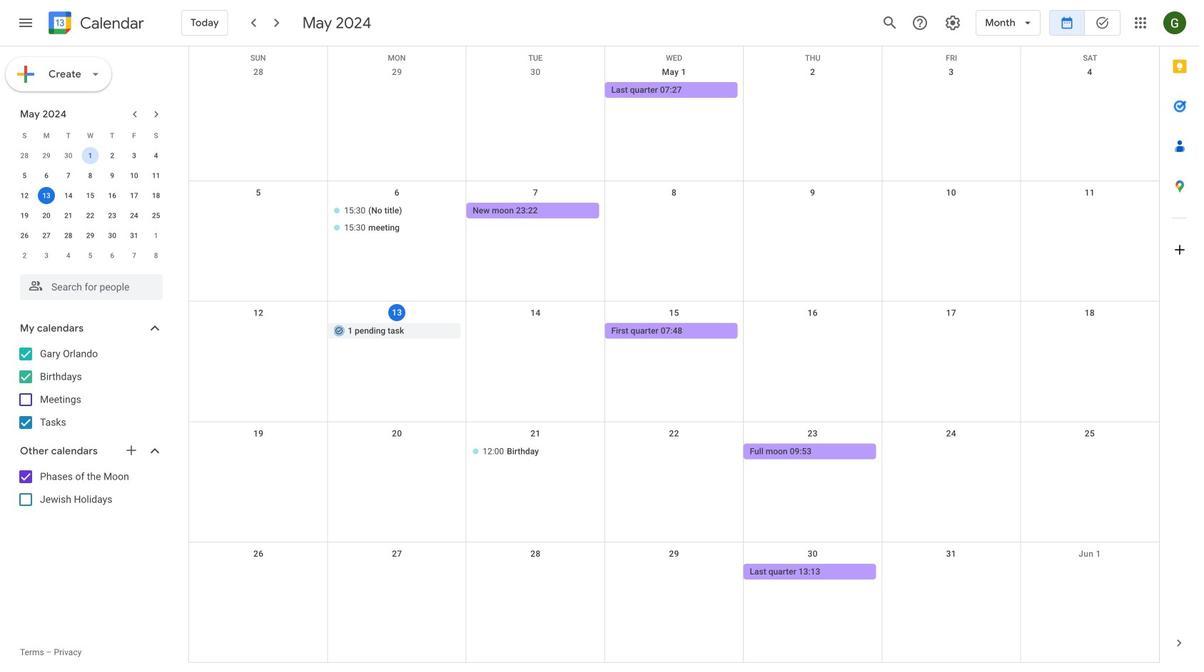 Task type: locate. For each thing, give the bounding box(es) containing it.
28 element
[[60, 227, 77, 244]]

23 element
[[104, 207, 121, 224]]

heading inside calendar element
[[77, 15, 144, 32]]

12 element
[[16, 187, 33, 204]]

may 2024 grid
[[14, 126, 167, 266]]

row group
[[14, 146, 167, 266]]

11 element
[[148, 167, 165, 184]]

4 element
[[148, 147, 165, 164]]

other calendars list
[[3, 466, 177, 511]]

june 8 element
[[148, 247, 165, 264]]

grid
[[188, 46, 1160, 663]]

10 element
[[126, 167, 143, 184]]

heading
[[77, 15, 144, 32]]

calendar element
[[46, 9, 144, 40]]

5 element
[[16, 167, 33, 184]]

april 28 element
[[16, 147, 33, 164]]

cell
[[189, 82, 328, 99], [328, 82, 466, 99], [466, 82, 605, 99], [744, 82, 882, 99], [882, 82, 1021, 99], [1021, 82, 1160, 99], [79, 146, 101, 166], [35, 186, 57, 206], [189, 203, 328, 237], [328, 203, 467, 237], [744, 203, 882, 237], [882, 203, 1021, 237], [1021, 203, 1160, 237], [189, 323, 328, 340], [466, 323, 605, 340], [744, 323, 882, 340], [882, 323, 1021, 340], [1021, 323, 1160, 340], [189, 444, 328, 461], [328, 444, 466, 461], [605, 444, 744, 461], [882, 444, 1021, 461], [1021, 444, 1160, 461], [189, 564, 328, 581], [328, 564, 466, 581], [466, 564, 605, 581], [605, 564, 744, 581], [882, 564, 1021, 581], [1021, 564, 1160, 581]]

june 3 element
[[38, 247, 55, 264]]

row
[[189, 46, 1160, 62], [189, 61, 1160, 181], [14, 126, 167, 146], [14, 146, 167, 166], [14, 166, 167, 186], [189, 181, 1160, 302], [14, 186, 167, 206], [14, 206, 167, 226], [14, 226, 167, 246], [14, 246, 167, 266], [189, 302, 1160, 422], [189, 422, 1160, 543], [189, 543, 1160, 663]]

2 element
[[104, 147, 121, 164]]

june 1 element
[[148, 227, 165, 244]]

tab list
[[1160, 46, 1199, 623]]

26 element
[[16, 227, 33, 244]]

9 element
[[104, 167, 121, 184]]

13, today element
[[38, 187, 55, 204]]

6 element
[[38, 167, 55, 184]]

main drawer image
[[17, 14, 34, 31]]

my calendars list
[[3, 343, 177, 434]]

settings menu image
[[945, 14, 962, 31]]

1 element
[[82, 147, 99, 164]]

None search field
[[0, 268, 177, 300]]

20 element
[[38, 207, 55, 224]]



Task type: describe. For each thing, give the bounding box(es) containing it.
25 element
[[148, 207, 165, 224]]

19 element
[[16, 207, 33, 224]]

21 element
[[60, 207, 77, 224]]

27 element
[[38, 227, 55, 244]]

april 30 element
[[60, 147, 77, 164]]

16 element
[[104, 187, 121, 204]]

22 element
[[82, 207, 99, 224]]

18 element
[[148, 187, 165, 204]]

june 5 element
[[82, 247, 99, 264]]

24 element
[[126, 207, 143, 224]]

june 2 element
[[16, 247, 33, 264]]

8 element
[[82, 167, 99, 184]]

add other calendars image
[[124, 443, 139, 458]]

Search for people text field
[[29, 274, 154, 300]]

june 6 element
[[104, 247, 121, 264]]

31 element
[[126, 227, 143, 244]]

17 element
[[126, 187, 143, 204]]

june 7 element
[[126, 247, 143, 264]]

15 element
[[82, 187, 99, 204]]

3 element
[[126, 147, 143, 164]]

30 element
[[104, 227, 121, 244]]

7 element
[[60, 167, 77, 184]]

june 4 element
[[60, 247, 77, 264]]

14 element
[[60, 187, 77, 204]]

april 29 element
[[38, 147, 55, 164]]

29 element
[[82, 227, 99, 244]]



Task type: vqa. For each thing, say whether or not it's contained in the screenshot.
fourth PM
no



